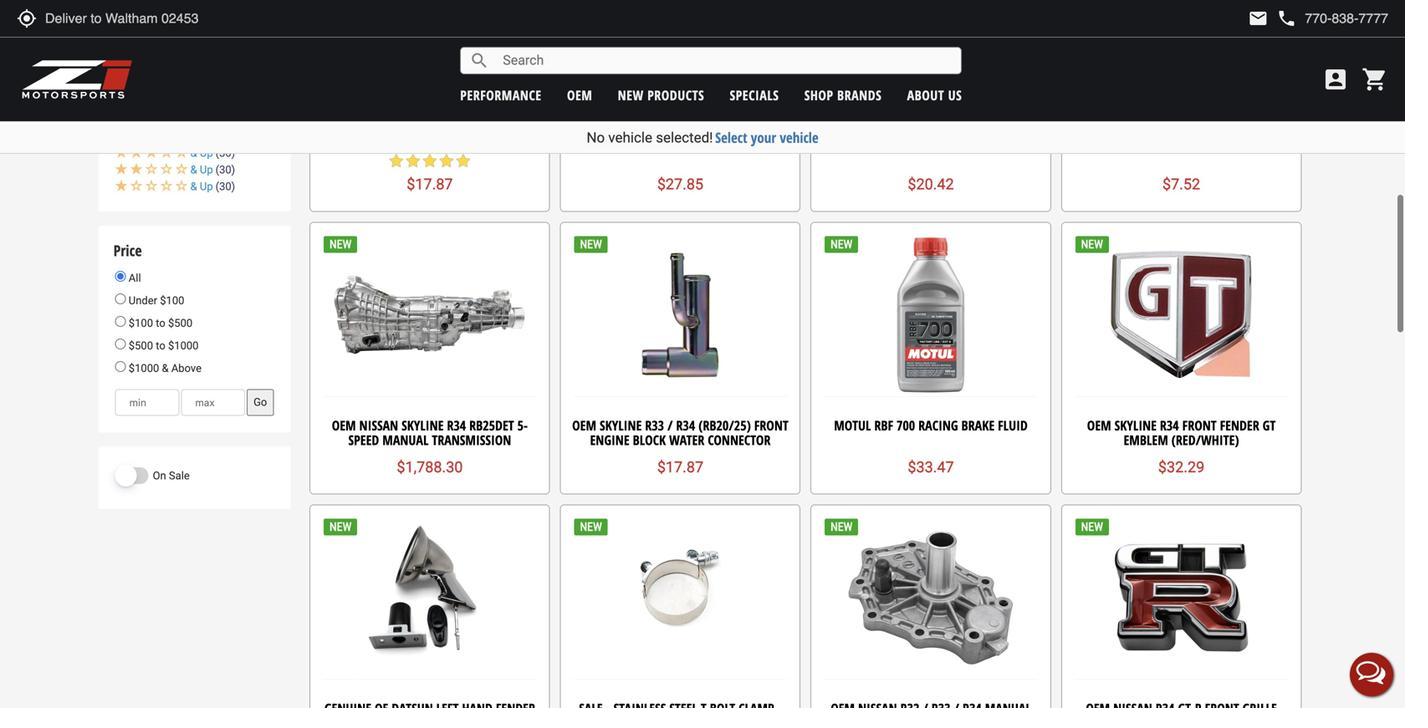 Task type: vqa. For each thing, say whether or not it's contained in the screenshot.
5
yes



Task type: locate. For each thing, give the bounding box(es) containing it.
$17.87 down nismo black stick-on bumper emblem
[[407, 176, 453, 193]]

1 vertical spatial up
[[200, 164, 213, 176]]

emblem inside nismo black stick-on bumper emblem
[[408, 124, 452, 142]]

front down us
[[954, 110, 989, 128]]

under
[[129, 295, 157, 307]]

vehicle
[[780, 128, 819, 147], [609, 129, 653, 146]]

1 to from the top
[[156, 317, 165, 330]]

rb25det
[[470, 417, 514, 435]]

account_box link
[[1319, 66, 1354, 93]]

nissan inside oem nissan r32 / r33 / r34 5 speed front transmission plate gasket
[[1112, 110, 1151, 128]]

oem skyline r34 front fender gt emblem (red/white)
[[1088, 417, 1276, 449]]

skyline left water
[[600, 417, 642, 435]]

1 horizontal spatial emblem
[[1124, 431, 1169, 449]]

0 horizontal spatial speed
[[349, 431, 379, 449]]

&
[[190, 147, 197, 159], [190, 164, 197, 176], [190, 180, 197, 193], [162, 363, 169, 375]]

2 30 from the top
[[219, 164, 232, 176]]

None radio
[[115, 271, 126, 282]]

2 horizontal spatial nissan
[[1112, 110, 1151, 128]]

transmission up $1,788.30
[[432, 431, 512, 449]]

nismo black stick-on bumper emblem
[[344, 110, 516, 142]]

front left r32
[[1086, 124, 1120, 142]]

show more button
[[115, 34, 197, 56]]

0 vertical spatial $17.87
[[407, 176, 453, 193]]

fender
[[1221, 417, 1260, 435]]

1 vertical spatial & up 30
[[190, 164, 232, 176]]

nissan
[[639, 110, 678, 128], [1112, 110, 1151, 128], [359, 417, 398, 435]]

/ down about
[[923, 110, 929, 128]]

show more
[[129, 38, 183, 51]]

2 vertical spatial 30
[[219, 180, 232, 193]]

transmission inside oem nissan skyline r34 rb25det 5- speed manual transmission
[[432, 431, 512, 449]]

$500 down $100 to $500
[[129, 340, 153, 352]]

skyline left (red/white)
[[1115, 417, 1157, 435]]

min number field
[[115, 389, 179, 416]]

more
[[158, 38, 183, 51]]

1 horizontal spatial r33
[[901, 110, 920, 128]]

front
[[954, 110, 989, 128], [1086, 124, 1120, 142], [755, 417, 789, 435], [1183, 417, 1217, 435]]

$17.87
[[407, 176, 453, 193], [658, 459, 704, 476]]

go button
[[247, 389, 274, 416]]

$1000 up above
[[168, 340, 199, 352]]

1 vertical spatial speed
[[349, 431, 379, 449]]

30
[[219, 147, 232, 159], [219, 164, 232, 176], [219, 180, 232, 193]]

$33.47
[[908, 459, 954, 476]]

1 vertical spatial transmission
[[432, 431, 512, 449]]

0 vertical spatial $500
[[168, 317, 193, 330]]

r34 inside oem nissan skyline r34 rb25det 5- speed manual transmission
[[447, 417, 466, 435]]

0 horizontal spatial transmission
[[432, 431, 512, 449]]

$100 down under
[[129, 317, 153, 330]]

3 star from the left
[[422, 153, 438, 170]]

r33 inside oem nissan r32 / r33 / r34 5 speed front transmission plate gasket
[[1186, 110, 1205, 128]]

vehicle inside no vehicle selected! select your vehicle
[[609, 129, 653, 146]]

manual
[[383, 431, 429, 449]]

front left fender
[[1183, 417, 1217, 435]]

oem inside oem nissan r32 / r33 / r34 5 speed front transmission plate gasket
[[1085, 110, 1109, 128]]

skyline up $1,788.30
[[402, 417, 444, 435]]

transmission inside oem nissan r32 / r33 / r34 5 speed front transmission plate gasket
[[1124, 124, 1203, 142]]

oem for "oem" link
[[567, 86, 593, 104]]

specials
[[730, 86, 779, 104]]

skyline inside the oem skyline r33 / r34 (rb20/25) front engine block water connector
[[600, 417, 642, 435]]

price
[[113, 241, 142, 261]]

speed right 5
[[1249, 110, 1279, 128]]

up
[[200, 147, 213, 159], [200, 164, 213, 176], [200, 180, 213, 193]]

skyline inside oem nissan skyline r34 rb25det 5- speed manual transmission
[[402, 417, 444, 435]]

1 vertical spatial to
[[156, 340, 165, 352]]

vehicle right your
[[780, 128, 819, 147]]

1 horizontal spatial nissan
[[639, 110, 678, 128]]

stick-
[[420, 110, 452, 128]]

r33 inside the oem skyline r33 / r34 (rb20/25) front engine block water connector
[[645, 417, 664, 435]]

0 horizontal spatial $500
[[129, 340, 153, 352]]

recaro
[[134, 10, 167, 23]]

oem nissan first aid kit
[[611, 110, 750, 128]]

r33 left water
[[645, 417, 664, 435]]

oem for oem skyline r33 / r34 front washer nozzles
[[828, 110, 852, 128]]

ratings
[[113, 101, 157, 122]]

0 horizontal spatial nissan
[[359, 417, 398, 435]]

skyline inside "oem skyline r33 / r34 front washer nozzles"
[[855, 110, 897, 128]]

nissan up $1,788.30
[[359, 417, 398, 435]]

0 vertical spatial & up 30
[[190, 147, 232, 159]]

2 horizontal spatial r33
[[1186, 110, 1205, 128]]

$100
[[160, 295, 184, 307], [129, 317, 153, 330]]

on left bumper
[[452, 110, 469, 128]]

0 vertical spatial speed
[[1249, 110, 1279, 128]]

r34 inside "oem skyline r33 / r34 front washer nozzles"
[[932, 110, 951, 128]]

gasket
[[1240, 124, 1278, 142]]

r33 down about
[[901, 110, 920, 128]]

1 vertical spatial $500
[[129, 340, 153, 352]]

r34 down about us
[[932, 110, 951, 128]]

$100 up $100 to $500
[[160, 295, 184, 307]]

5-
[[518, 417, 528, 435]]

1 horizontal spatial $17.87
[[658, 459, 704, 476]]

0 vertical spatial emblem
[[408, 124, 452, 142]]

0 horizontal spatial r33
[[645, 417, 664, 435]]

/ inside "oem skyline r33 / r34 front washer nozzles"
[[923, 110, 929, 128]]

r34 left rb25det
[[447, 417, 466, 435]]

account_box
[[1323, 66, 1350, 93]]

1 vertical spatial on
[[153, 470, 166, 482]]

no vehicle selected! select your vehicle
[[587, 128, 819, 147]]

$500 up "$500 to $1000"
[[168, 317, 193, 330]]

1 horizontal spatial speed
[[1249, 110, 1279, 128]]

on inside nismo black stick-on bumper emblem
[[452, 110, 469, 128]]

1 horizontal spatial transmission
[[1124, 124, 1203, 142]]

on
[[452, 110, 469, 128], [153, 470, 166, 482]]

0 horizontal spatial emblem
[[408, 124, 452, 142]]

oem for oem skyline r34 front fender gt emblem (red/white)
[[1088, 417, 1112, 435]]

0 vertical spatial to
[[156, 317, 165, 330]]

on left sale
[[153, 470, 166, 482]]

block
[[633, 431, 666, 449]]

front inside the oem skyline r33 / r34 (rb20/25) front engine block water connector
[[755, 417, 789, 435]]

r34
[[932, 110, 951, 128], [1217, 110, 1236, 128], [447, 417, 466, 435], [676, 417, 696, 435], [1161, 417, 1180, 435]]

/ right the block
[[668, 417, 673, 435]]

$17.87 down water
[[658, 459, 704, 476]]

specials link
[[730, 86, 779, 104]]

1 horizontal spatial vehicle
[[780, 128, 819, 147]]

skyline inside oem skyline r34 front fender gt emblem (red/white)
[[1115, 417, 1157, 435]]

nozzles
[[909, 124, 954, 142]]

700
[[897, 417, 916, 435]]

about
[[908, 86, 945, 104]]

oem nissan skyline r34 rb25det 5- speed manual transmission
[[332, 417, 528, 449]]

2 vertical spatial up
[[200, 180, 213, 193]]

1 vertical spatial emblem
[[1124, 431, 1169, 449]]

0 vertical spatial $1000
[[168, 340, 199, 352]]

oem for oem nissan skyline r34 rb25det 5- speed manual transmission
[[332, 417, 356, 435]]

oem
[[567, 86, 593, 104], [611, 110, 635, 128], [828, 110, 852, 128], [1085, 110, 1109, 128], [332, 417, 356, 435], [572, 417, 597, 435], [1088, 417, 1112, 435]]

/
[[923, 110, 929, 128], [1177, 110, 1182, 128], [1208, 110, 1213, 128], [668, 417, 673, 435]]

oem for oem nissan r32 / r33 / r34 5 speed front transmission plate gasket
[[1085, 110, 1109, 128]]

3 up from the top
[[200, 180, 213, 193]]

oem skyline r33 / r34 (rb20/25) front engine block water connector
[[572, 417, 789, 449]]

r33 left plate
[[1186, 110, 1205, 128]]

0 horizontal spatial $17.87
[[407, 176, 453, 193]]

0 vertical spatial up
[[200, 147, 213, 159]]

None radio
[[115, 294, 126, 305], [115, 316, 126, 327], [115, 339, 126, 350], [115, 362, 126, 373], [115, 294, 126, 305], [115, 316, 126, 327], [115, 339, 126, 350], [115, 362, 126, 373]]

emblem up $32.29
[[1124, 431, 1169, 449]]

1 horizontal spatial $100
[[160, 295, 184, 307]]

nissan for first
[[639, 110, 678, 128]]

transmission
[[1124, 124, 1203, 142], [432, 431, 512, 449]]

vehicle right no
[[609, 129, 653, 146]]

max number field
[[181, 389, 245, 416]]

None checkbox
[[115, 11, 129, 25]]

nissan inside oem nissan skyline r34 rb25det 5- speed manual transmission
[[359, 417, 398, 435]]

/ for washer
[[923, 110, 929, 128]]

0 horizontal spatial vehicle
[[609, 129, 653, 146]]

2 up from the top
[[200, 164, 213, 176]]

no
[[587, 129, 605, 146]]

$1000 down "$500 to $1000"
[[129, 363, 159, 375]]

mail phone
[[1249, 8, 1297, 28]]

r34 up $32.29
[[1161, 417, 1180, 435]]

2 vertical spatial & up 30
[[190, 180, 232, 193]]

skyline for oem skyline r34 front fender gt emblem (red/white)
[[1115, 417, 1157, 435]]

/ right r32
[[1177, 110, 1182, 128]]

emblem
[[408, 124, 452, 142], [1124, 431, 1169, 449]]

1 vertical spatial 30
[[219, 164, 232, 176]]

0 vertical spatial 30
[[219, 147, 232, 159]]

2 to from the top
[[156, 340, 165, 352]]

to up "$500 to $1000"
[[156, 317, 165, 330]]

nissan down new products
[[639, 110, 678, 128]]

speed inside oem nissan r32 / r33 / r34 5 speed front transmission plate gasket
[[1249, 110, 1279, 128]]

skyline down brands at top right
[[855, 110, 897, 128]]

kit
[[734, 110, 750, 128]]

on sale
[[153, 470, 190, 482]]

transmission up the '$7.52'
[[1124, 124, 1203, 142]]

oem inside "oem skyline r33 / r34 front washer nozzles"
[[828, 110, 852, 128]]

shopping_cart link
[[1358, 66, 1389, 93]]

1 vertical spatial $17.87
[[658, 459, 704, 476]]

0 vertical spatial on
[[452, 110, 469, 128]]

skyline for oem skyline r33 / r34 (rb20/25) front engine block water connector
[[600, 417, 642, 435]]

skyline for oem skyline r33 / r34 front washer nozzles
[[855, 110, 897, 128]]

nissan left r32
[[1112, 110, 1151, 128]]

brake
[[962, 417, 995, 435]]

oem inside the oem skyline r33 / r34 (rb20/25) front engine block water connector
[[572, 417, 597, 435]]

r34 left 5
[[1217, 110, 1236, 128]]

5
[[1239, 110, 1245, 128]]

/ inside the oem skyline r33 / r34 (rb20/25) front engine block water connector
[[668, 417, 673, 435]]

r33 for front
[[645, 417, 664, 435]]

front right (rb20/25) in the bottom of the page
[[755, 417, 789, 435]]

0 horizontal spatial $1000
[[129, 363, 159, 375]]

oem inside oem nissan skyline r34 rb25det 5- speed manual transmission
[[332, 417, 356, 435]]

r33 for washer
[[901, 110, 920, 128]]

emblem up star star star star star $17.87
[[408, 124, 452, 142]]

oem nissan r32 / r33 / r34 5 speed front transmission plate gasket
[[1085, 110, 1279, 142]]

$500 to $1000
[[126, 340, 199, 352]]

r33
[[901, 110, 920, 128], [1186, 110, 1205, 128], [645, 417, 664, 435]]

front inside "oem skyline r33 / r34 front washer nozzles"
[[954, 110, 989, 128]]

r34 left (rb20/25) in the bottom of the page
[[676, 417, 696, 435]]

oem inside oem skyline r34 front fender gt emblem (red/white)
[[1088, 417, 1112, 435]]

star
[[388, 153, 405, 170], [405, 153, 422, 170], [422, 153, 438, 170], [438, 153, 455, 170], [455, 153, 472, 170]]

1 vertical spatial $1000
[[129, 363, 159, 375]]

front inside oem skyline r34 front fender gt emblem (red/white)
[[1183, 417, 1217, 435]]

to for $100
[[156, 317, 165, 330]]

0 vertical spatial transmission
[[1124, 124, 1203, 142]]

speed left manual
[[349, 431, 379, 449]]

2 & up 30 from the top
[[190, 164, 232, 176]]

1 horizontal spatial $1000
[[168, 340, 199, 352]]

0 vertical spatial $100
[[160, 295, 184, 307]]

speed
[[1249, 110, 1279, 128], [349, 431, 379, 449]]

shop brands
[[805, 86, 882, 104]]

mail link
[[1249, 8, 1269, 28]]

0 horizontal spatial $100
[[129, 317, 153, 330]]

r33 inside "oem skyline r33 / r34 front washer nozzles"
[[901, 110, 920, 128]]

$500
[[168, 317, 193, 330], [129, 340, 153, 352]]

& up 30
[[190, 147, 232, 159], [190, 164, 232, 176], [190, 180, 232, 193]]

to down $100 to $500
[[156, 340, 165, 352]]

front inside oem nissan r32 / r33 / r34 5 speed front transmission plate gasket
[[1086, 124, 1120, 142]]

1 horizontal spatial on
[[452, 110, 469, 128]]

select your vehicle link
[[716, 128, 819, 147]]



Task type: describe. For each thing, give the bounding box(es) containing it.
1 horizontal spatial $500
[[168, 317, 193, 330]]

shop
[[805, 86, 834, 104]]

r34 inside the oem skyline r33 / r34 (rb20/25) front engine block water connector
[[676, 417, 696, 435]]

racing
[[919, 417, 959, 435]]

r34 inside oem nissan r32 / r33 / r34 5 speed front transmission plate gasket
[[1217, 110, 1236, 128]]

my_location
[[17, 8, 37, 28]]

24
[[179, 11, 190, 23]]

(red/white)
[[1172, 431, 1240, 449]]

aid
[[712, 110, 730, 128]]

4 star from the left
[[438, 153, 455, 170]]

above
[[171, 363, 202, 375]]

1 up from the top
[[200, 147, 213, 159]]

0 horizontal spatial on
[[153, 470, 166, 482]]

shopping_cart
[[1362, 66, 1389, 93]]

emblem inside oem skyline r34 front fender gt emblem (red/white)
[[1124, 431, 1169, 449]]

$20.42
[[908, 176, 954, 193]]

go
[[254, 396, 267, 409]]

show
[[129, 38, 155, 51]]

search
[[470, 51, 490, 71]]

oem for oem nissan first aid kit
[[611, 110, 635, 128]]

shop brands link
[[805, 86, 882, 104]]

first
[[681, 110, 708, 128]]

phone link
[[1277, 8, 1389, 28]]

select
[[716, 128, 748, 147]]

phone
[[1277, 8, 1297, 28]]

/ for r34
[[1177, 110, 1182, 128]]

fluid
[[998, 417, 1028, 435]]

under  $100
[[126, 295, 184, 307]]

new products
[[618, 86, 705, 104]]

sale
[[169, 470, 190, 482]]

new
[[618, 86, 644, 104]]

Search search field
[[490, 48, 962, 74]]

$17.87 inside star star star star star $17.87
[[407, 176, 453, 193]]

your
[[751, 128, 777, 147]]

motul
[[834, 417, 871, 435]]

to for $500
[[156, 340, 165, 352]]

plate
[[1206, 124, 1236, 142]]

gt
[[1263, 417, 1276, 435]]

1 30 from the top
[[219, 147, 232, 159]]

water
[[670, 431, 705, 449]]

oem skyline r33 / r34 front washer nozzles
[[828, 110, 1035, 142]]

engine
[[590, 431, 630, 449]]

$1,788.30
[[397, 459, 463, 476]]

r32
[[1154, 110, 1174, 128]]

about us link
[[908, 86, 962, 104]]

$7.52
[[1163, 176, 1201, 193]]

performance link
[[460, 86, 542, 104]]

5 star from the left
[[455, 153, 472, 170]]

z1 motorsports logo image
[[21, 59, 133, 100]]

us
[[949, 86, 962, 104]]

$27.85
[[658, 176, 704, 193]]

/ left 5
[[1208, 110, 1213, 128]]

oem for oem skyline r33 / r34 (rb20/25) front engine block water connector
[[572, 417, 597, 435]]

bumper
[[472, 110, 516, 128]]

1 star from the left
[[388, 153, 405, 170]]

products
[[648, 86, 705, 104]]

brands
[[838, 86, 882, 104]]

all
[[126, 272, 141, 284]]

star star star star star $17.87
[[388, 153, 472, 193]]

selected!
[[656, 129, 713, 146]]

motul rbf 700 racing brake fluid
[[834, 417, 1028, 435]]

2 star from the left
[[405, 153, 422, 170]]

r34 inside oem skyline r34 front fender gt emblem (red/white)
[[1161, 417, 1180, 435]]

nissan for r32
[[1112, 110, 1151, 128]]

/ for front
[[668, 417, 673, 435]]

(rb20/25)
[[699, 417, 751, 435]]

$1000 & above
[[126, 363, 202, 375]]

new products link
[[618, 86, 705, 104]]

washer
[[992, 110, 1035, 128]]

nissan for skyline
[[359, 417, 398, 435]]

connector
[[708, 431, 771, 449]]

1 & up 30 from the top
[[190, 147, 232, 159]]

black
[[384, 110, 416, 128]]

performance
[[460, 86, 542, 104]]

oem link
[[567, 86, 593, 104]]

3 & up 30 from the top
[[190, 180, 232, 193]]

about us
[[908, 86, 962, 104]]

rbf
[[875, 417, 894, 435]]

mail
[[1249, 8, 1269, 28]]

nismo
[[344, 110, 381, 128]]

3 30 from the top
[[219, 180, 232, 193]]

$100 to $500
[[126, 317, 193, 330]]

$32.29
[[1159, 459, 1205, 476]]

speed inside oem nissan skyline r34 rb25det 5- speed manual transmission
[[349, 431, 379, 449]]

1 vertical spatial $100
[[129, 317, 153, 330]]



